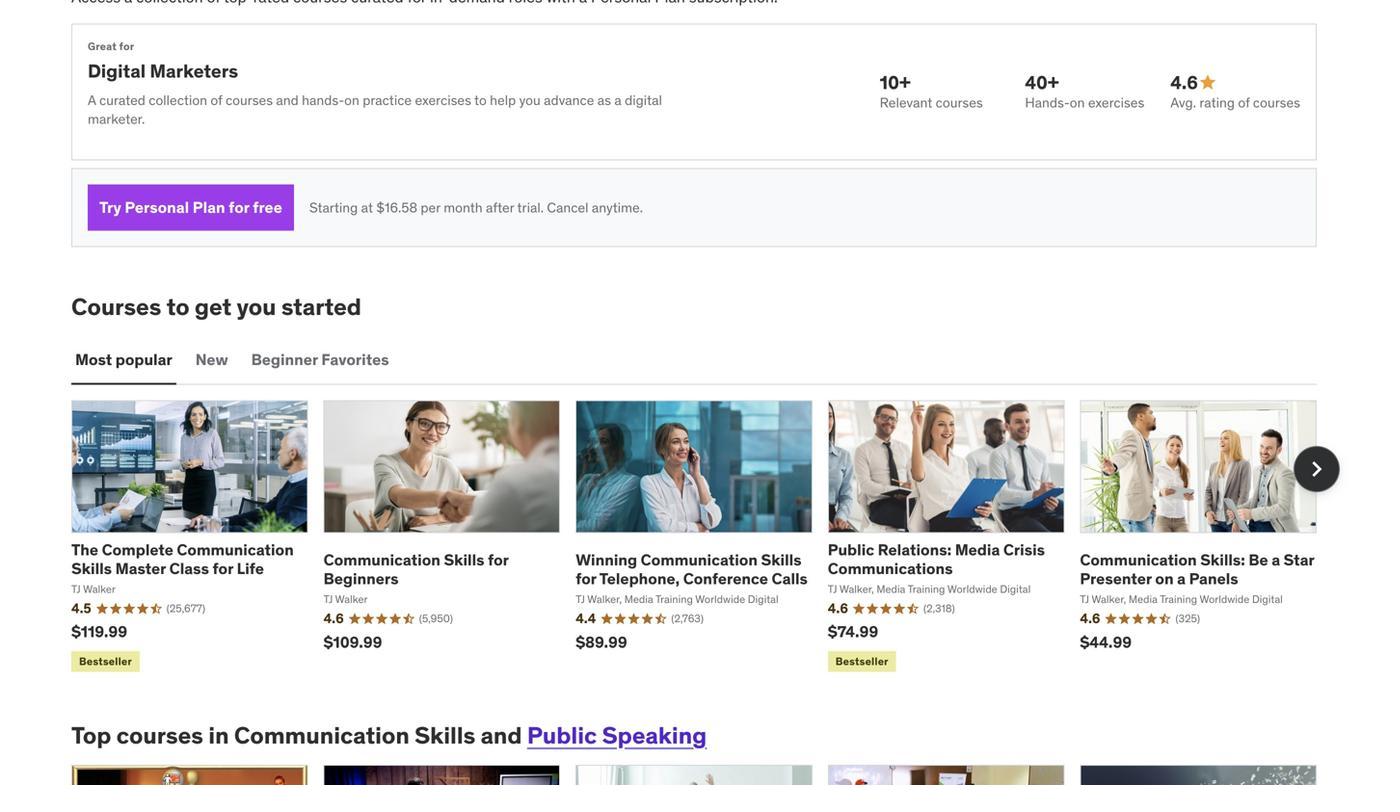 Task type: locate. For each thing, give the bounding box(es) containing it.
for
[[119, 39, 134, 53], [229, 198, 249, 218], [488, 551, 509, 571], [213, 559, 233, 579], [576, 569, 597, 589]]

presenter
[[1080, 569, 1152, 589]]

2 horizontal spatial on
[[1156, 569, 1174, 589]]

to left get
[[167, 293, 190, 322]]

a
[[615, 92, 622, 109], [1272, 551, 1281, 571], [1178, 569, 1186, 589]]

beginner favorites button
[[247, 337, 393, 383]]

at
[[361, 199, 373, 216]]

small image
[[1198, 73, 1218, 92]]

courses right relevant
[[936, 94, 983, 111]]

a right as
[[615, 92, 622, 109]]

and
[[276, 92, 299, 109], [481, 722, 522, 751]]

skills
[[444, 551, 485, 571], [761, 551, 802, 571], [71, 559, 112, 579], [415, 722, 476, 751]]

most popular button
[[71, 337, 176, 383]]

exercises inside great for digital marketers a curated collection of courses and hands-on practice exercises to help you advance as a digital marketer.
[[415, 92, 471, 109]]

of right rating
[[1238, 94, 1250, 111]]

crisis
[[1004, 541, 1045, 560]]

public relations: media crisis communications
[[828, 541, 1045, 579]]

0 vertical spatial and
[[276, 92, 299, 109]]

a right be
[[1272, 551, 1281, 571]]

get
[[195, 293, 232, 322]]

you
[[519, 92, 541, 109], [237, 293, 276, 322]]

1 horizontal spatial exercises
[[1088, 94, 1145, 111]]

beginners
[[324, 569, 399, 589]]

complete
[[102, 541, 173, 560]]

starting
[[309, 199, 358, 216]]

exercises
[[415, 92, 471, 109], [1088, 94, 1145, 111]]

practice
[[363, 92, 412, 109]]

of inside great for digital marketers a curated collection of courses and hands-on practice exercises to help you advance as a digital marketer.
[[211, 92, 222, 109]]

0 horizontal spatial public
[[527, 722, 597, 751]]

0 horizontal spatial on
[[344, 92, 360, 109]]

public left the speaking
[[527, 722, 597, 751]]

digital
[[88, 59, 146, 83]]

class
[[169, 559, 209, 579]]

for inside communication skills for beginners
[[488, 551, 509, 571]]

courses inside '10+ relevant courses'
[[936, 94, 983, 111]]

1 vertical spatial to
[[167, 293, 190, 322]]

1 vertical spatial and
[[481, 722, 522, 751]]

relations:
[[878, 541, 952, 560]]

on inside great for digital marketers a curated collection of courses and hands-on practice exercises to help you advance as a digital marketer.
[[344, 92, 360, 109]]

courses down marketers
[[226, 92, 273, 109]]

a
[[88, 92, 96, 109]]

communication skills: be a star presenter on a panels
[[1080, 551, 1315, 589]]

1 horizontal spatial you
[[519, 92, 541, 109]]

avg. rating of courses
[[1171, 94, 1301, 111]]

new button
[[192, 337, 232, 383]]

0 horizontal spatial of
[[211, 92, 222, 109]]

most popular
[[75, 350, 172, 370]]

personal
[[125, 198, 189, 218]]

communication
[[177, 541, 294, 560], [324, 551, 441, 571], [641, 551, 758, 571], [1080, 551, 1197, 571], [234, 722, 410, 751]]

you right help
[[519, 92, 541, 109]]

10+
[[880, 71, 911, 94]]

1 vertical spatial public
[[527, 722, 597, 751]]

a left panels
[[1178, 569, 1186, 589]]

skills inside the complete communication skills master class for life
[[71, 559, 112, 579]]

on
[[344, 92, 360, 109], [1070, 94, 1085, 111], [1156, 569, 1174, 589]]

for inside the complete communication skills master class for life
[[213, 559, 233, 579]]

free
[[253, 198, 282, 218]]

to
[[474, 92, 487, 109], [167, 293, 190, 322]]

calls
[[772, 569, 808, 589]]

as
[[598, 92, 611, 109]]

communication inside winning communication skills for telephone, conference calls
[[641, 551, 758, 571]]

communication skills: be a star presenter on a panels link
[[1080, 551, 1315, 589]]

0 vertical spatial public
[[828, 541, 875, 560]]

0 horizontal spatial you
[[237, 293, 276, 322]]

communications
[[828, 559, 953, 579]]

0 horizontal spatial exercises
[[415, 92, 471, 109]]

try personal plan for free
[[99, 198, 282, 218]]

to left help
[[474, 92, 487, 109]]

winning
[[576, 551, 637, 571]]

trial.
[[517, 199, 544, 216]]

on inside 'communication skills: be a star presenter on a panels'
[[1156, 569, 1174, 589]]

help
[[490, 92, 516, 109]]

on inside 40+ hands-on exercises
[[1070, 94, 1085, 111]]

1 horizontal spatial to
[[474, 92, 487, 109]]

rating
[[1200, 94, 1235, 111]]

0 horizontal spatial a
[[615, 92, 622, 109]]

courses to get you started
[[71, 293, 362, 322]]

10+ relevant courses
[[880, 71, 983, 111]]

1 horizontal spatial public
[[828, 541, 875, 560]]

of
[[211, 92, 222, 109], [1238, 94, 1250, 111]]

1 horizontal spatial a
[[1178, 569, 1186, 589]]

you right get
[[237, 293, 276, 322]]

communication skills for beginners link
[[324, 551, 509, 589]]

the complete communication skills master class for life
[[71, 541, 294, 579]]

public inside public relations: media crisis communications
[[828, 541, 875, 560]]

0 vertical spatial to
[[474, 92, 487, 109]]

of down marketers
[[211, 92, 222, 109]]

0 horizontal spatial to
[[167, 293, 190, 322]]

be
[[1249, 551, 1269, 571]]

exercises right practice
[[415, 92, 471, 109]]

0 vertical spatial you
[[519, 92, 541, 109]]

collection
[[149, 92, 207, 109]]

1 horizontal spatial on
[[1070, 94, 1085, 111]]

great for digital marketers a curated collection of courses and hands-on practice exercises to help you advance as a digital marketer.
[[88, 39, 662, 128]]

courses
[[71, 293, 161, 322]]

speaking
[[602, 722, 707, 751]]

you inside great for digital marketers a curated collection of courses and hands-on practice exercises to help you advance as a digital marketer.
[[519, 92, 541, 109]]

exercises left avg. on the top of page
[[1088, 94, 1145, 111]]

exercises inside 40+ hands-on exercises
[[1088, 94, 1145, 111]]

conference
[[683, 569, 768, 589]]

0 horizontal spatial and
[[276, 92, 299, 109]]

skills inside winning communication skills for telephone, conference calls
[[761, 551, 802, 571]]

top
[[71, 722, 111, 751]]

most
[[75, 350, 112, 370]]

avg.
[[1171, 94, 1197, 111]]

1 horizontal spatial and
[[481, 722, 522, 751]]

public left relations:
[[828, 541, 875, 560]]

public
[[828, 541, 875, 560], [527, 722, 597, 751]]

advance
[[544, 92, 594, 109]]

curated
[[99, 92, 146, 109]]

courses
[[226, 92, 273, 109], [936, 94, 983, 111], [1253, 94, 1301, 111], [116, 722, 203, 751]]



Task type: describe. For each thing, give the bounding box(es) containing it.
skills inside communication skills for beginners
[[444, 551, 485, 571]]

month
[[444, 199, 483, 216]]

for inside great for digital marketers a curated collection of courses and hands-on practice exercises to help you advance as a digital marketer.
[[119, 39, 134, 53]]

public relations: media crisis communications link
[[828, 541, 1045, 579]]

new
[[196, 350, 228, 370]]

$16.58
[[376, 199, 418, 216]]

top courses in communication skills and public speaking
[[71, 722, 707, 751]]

plan
[[193, 198, 225, 218]]

popular
[[115, 350, 172, 370]]

skills:
[[1201, 551, 1246, 571]]

the
[[71, 541, 98, 560]]

in
[[209, 722, 229, 751]]

master
[[115, 559, 166, 579]]

40+
[[1025, 71, 1059, 94]]

hands-
[[1025, 94, 1070, 111]]

try personal plan for free link
[[88, 185, 294, 231]]

courses inside great for digital marketers a curated collection of courses and hands-on practice exercises to help you advance as a digital marketer.
[[226, 92, 273, 109]]

winning communication skills for telephone, conference calls link
[[576, 551, 808, 589]]

communication inside the complete communication skills master class for life
[[177, 541, 294, 560]]

panels
[[1190, 569, 1239, 589]]

hands-
[[302, 92, 344, 109]]

2 horizontal spatial a
[[1272, 551, 1281, 571]]

beginner
[[251, 350, 318, 370]]

to inside great for digital marketers a curated collection of courses and hands-on practice exercises to help you advance as a digital marketer.
[[474, 92, 487, 109]]

communication skills for beginners
[[324, 551, 509, 589]]

after
[[486, 199, 514, 216]]

and inside great for digital marketers a curated collection of courses and hands-on practice exercises to help you advance as a digital marketer.
[[276, 92, 299, 109]]

cancel
[[547, 199, 589, 216]]

for inside winning communication skills for telephone, conference calls
[[576, 569, 597, 589]]

courses left in
[[116, 722, 203, 751]]

digital
[[625, 92, 662, 109]]

marketer.
[[88, 110, 145, 128]]

courses right rating
[[1253, 94, 1301, 111]]

life
[[237, 559, 264, 579]]

great
[[88, 39, 117, 53]]

next image
[[1302, 454, 1333, 485]]

digital marketers link
[[88, 59, 238, 83]]

40+ hands-on exercises
[[1025, 71, 1145, 111]]

favorites
[[322, 350, 389, 370]]

communication inside 'communication skills: be a star presenter on a panels'
[[1080, 551, 1197, 571]]

carousel element
[[71, 401, 1340, 676]]

relevant
[[880, 94, 933, 111]]

started
[[281, 293, 362, 322]]

per
[[421, 199, 441, 216]]

public speaking link
[[527, 722, 707, 751]]

the complete communication skills master class for life link
[[71, 541, 294, 579]]

media
[[955, 541, 1000, 560]]

winning communication skills for telephone, conference calls
[[576, 551, 808, 589]]

1 horizontal spatial of
[[1238, 94, 1250, 111]]

marketers
[[150, 59, 238, 83]]

4.6
[[1171, 71, 1198, 94]]

communication inside communication skills for beginners
[[324, 551, 441, 571]]

a inside great for digital marketers a curated collection of courses and hands-on practice exercises to help you advance as a digital marketer.
[[615, 92, 622, 109]]

starting at $16.58 per month after trial. cancel anytime.
[[309, 199, 643, 216]]

anytime.
[[592, 199, 643, 216]]

beginner favorites
[[251, 350, 389, 370]]

star
[[1284, 551, 1315, 571]]

try
[[99, 198, 121, 218]]

1 vertical spatial you
[[237, 293, 276, 322]]

telephone,
[[600, 569, 680, 589]]



Task type: vqa. For each thing, say whether or not it's contained in the screenshot.
the left you
yes



